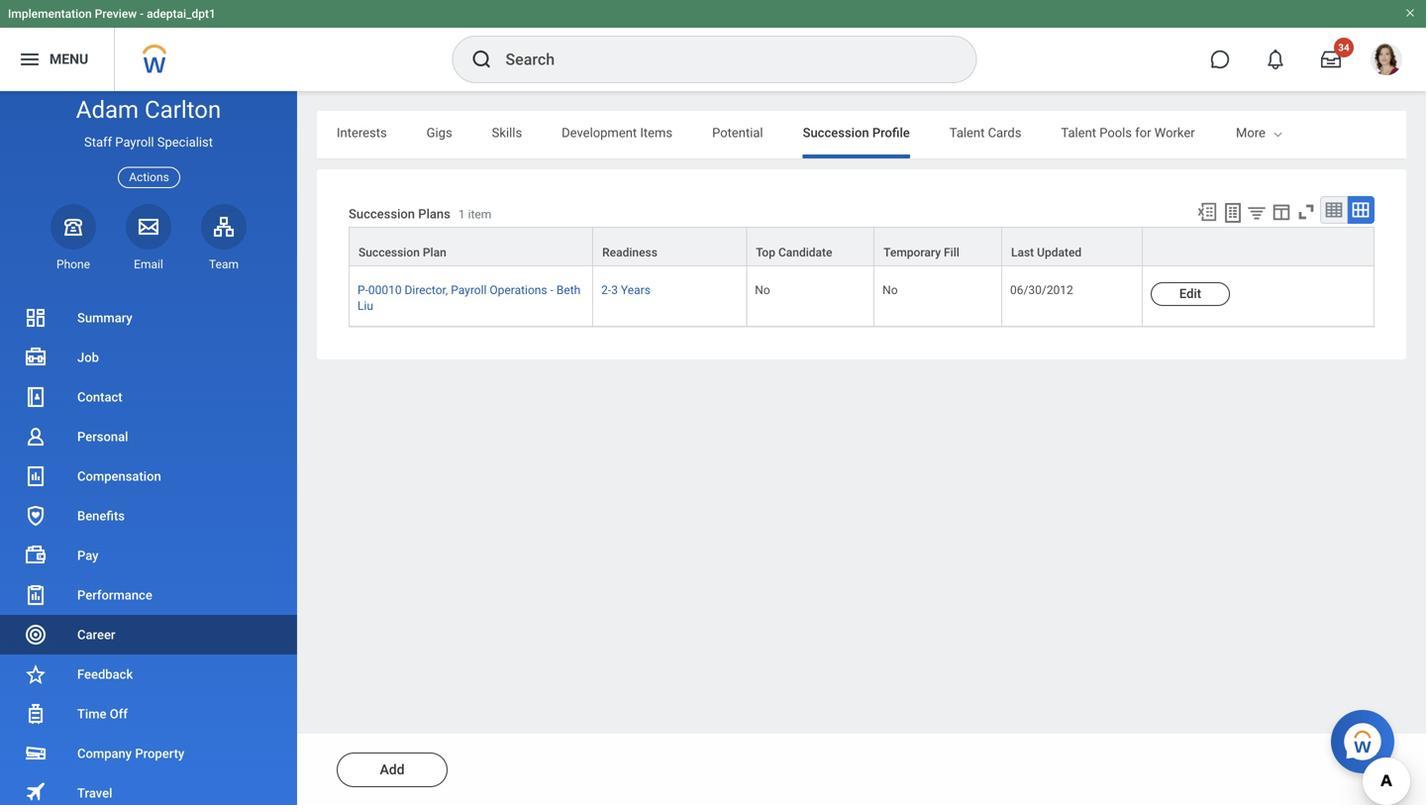 Task type: vqa. For each thing, say whether or not it's contained in the screenshot.
Company
yes



Task type: describe. For each thing, give the bounding box(es) containing it.
inbox large image
[[1322, 50, 1341, 69]]

phone button
[[51, 204, 96, 272]]

compensation link
[[0, 457, 297, 496]]

menu banner
[[0, 0, 1427, 91]]

liu
[[358, 299, 373, 313]]

2-
[[601, 283, 611, 297]]

1 no from the left
[[755, 283, 770, 297]]

export to worksheets image
[[1221, 201, 1245, 225]]

readiness
[[602, 246, 658, 260]]

staff
[[84, 135, 112, 150]]

1 vertical spatial succession
[[349, 206, 415, 221]]

payroll inside the navigation pane region
[[115, 135, 154, 150]]

2-3 years link
[[601, 279, 651, 297]]

select to filter grid data image
[[1246, 202, 1268, 223]]

feedback
[[77, 667, 133, 682]]

row containing succession plan
[[349, 227, 1375, 267]]

succession for succession profile
[[803, 125, 869, 140]]

compensation image
[[24, 465, 48, 488]]

2 no from the left
[[883, 283, 898, 297]]

tab list containing interests
[[317, 111, 1407, 159]]

team adam carlton element
[[201, 256, 247, 272]]

pools
[[1100, 125, 1132, 140]]

profile
[[873, 125, 910, 140]]

career
[[77, 628, 115, 642]]

justify image
[[18, 48, 42, 71]]

gigs
[[427, 125, 452, 140]]

succession plan button
[[350, 228, 593, 266]]

performance image
[[24, 583, 48, 607]]

time off image
[[24, 702, 48, 726]]

cards
[[988, 125, 1022, 140]]

compensation
[[77, 469, 161, 484]]

06/30/2012
[[1010, 283, 1074, 297]]

company
[[77, 746, 132, 761]]

navigation pane region
[[0, 91, 297, 805]]

edit row
[[349, 267, 1375, 327]]

p-00010 director, payroll operations - beth liu link
[[358, 279, 581, 313]]

pay link
[[0, 536, 297, 576]]

edit
[[1180, 286, 1202, 301]]

actions
[[129, 170, 169, 184]]

for
[[1135, 125, 1152, 140]]

company property
[[77, 746, 184, 761]]

click to view/edit grid preferences image
[[1271, 201, 1293, 223]]

feedback image
[[24, 663, 48, 687]]

- inside menu banner
[[140, 7, 144, 21]]

talent cards
[[950, 125, 1022, 140]]

travel
[[77, 786, 112, 801]]

fill
[[944, 246, 960, 260]]

top candidate button
[[747, 228, 874, 266]]

3
[[611, 283, 618, 297]]

updated
[[1037, 246, 1082, 260]]

34 button
[[1310, 38, 1354, 81]]

career link
[[0, 615, 297, 655]]

email adam carlton element
[[126, 256, 171, 272]]

company property image
[[24, 742, 48, 766]]

00010
[[368, 283, 402, 297]]

34
[[1339, 42, 1350, 53]]

plans
[[418, 206, 451, 221]]

time off link
[[0, 694, 297, 734]]

succession profile
[[803, 125, 910, 140]]

worker
[[1155, 125, 1195, 140]]

development
[[562, 125, 637, 140]]

contact
[[77, 390, 122, 405]]

p-
[[358, 283, 368, 297]]

temporary
[[884, 246, 941, 260]]

adam carlton
[[76, 96, 221, 124]]

team
[[209, 257, 239, 271]]

export to excel image
[[1197, 201, 1218, 223]]

phone image
[[59, 215, 87, 239]]

1
[[459, 207, 465, 221]]

interests
[[337, 125, 387, 140]]

expand table image
[[1351, 200, 1371, 220]]

personal
[[77, 429, 128, 444]]

readiness button
[[594, 228, 746, 266]]

personal image
[[24, 425, 48, 449]]



Task type: locate. For each thing, give the bounding box(es) containing it.
job image
[[24, 346, 48, 370]]

performance link
[[0, 576, 297, 615]]

succession inside 'popup button'
[[359, 246, 420, 260]]

performance
[[77, 588, 152, 603]]

succession for succession plan
[[359, 246, 420, 260]]

career image
[[24, 623, 48, 647]]

edit button
[[1151, 282, 1230, 306]]

no down top
[[755, 283, 770, 297]]

talent for talent pools for worker
[[1061, 125, 1097, 140]]

menu
[[50, 51, 88, 67]]

talent pools for worker
[[1061, 125, 1195, 140]]

1 horizontal spatial -
[[550, 283, 554, 297]]

travel image
[[24, 780, 48, 804]]

succession up succession plan at the left of page
[[349, 206, 415, 221]]

- inside p-00010 director, payroll operations - beth liu
[[550, 283, 554, 297]]

carlton
[[145, 96, 221, 124]]

temporary fill button
[[875, 228, 1002, 266]]

personal link
[[0, 417, 297, 457]]

time
[[77, 707, 106, 722]]

talent left the 'cards'
[[950, 125, 985, 140]]

top candidate
[[756, 246, 833, 260]]

summary image
[[24, 306, 48, 330]]

years
[[621, 283, 651, 297]]

adam
[[76, 96, 139, 124]]

fullscreen image
[[1296, 201, 1318, 223]]

travel link
[[0, 774, 297, 805]]

talent
[[950, 125, 985, 140], [1061, 125, 1097, 140]]

row
[[349, 227, 1375, 267]]

tab list
[[317, 111, 1407, 159]]

1 horizontal spatial talent
[[1061, 125, 1097, 140]]

list containing summary
[[0, 298, 297, 805]]

payroll
[[115, 135, 154, 150], [451, 283, 487, 297]]

job
[[77, 350, 99, 365]]

0 horizontal spatial no
[[755, 283, 770, 297]]

1 talent from the left
[[950, 125, 985, 140]]

2 vertical spatial succession
[[359, 246, 420, 260]]

p-00010 director, payroll operations - beth liu
[[358, 283, 581, 313]]

implementation preview -   adeptai_dpt1
[[8, 7, 216, 21]]

talent for talent cards
[[950, 125, 985, 140]]

succession left profile
[[803, 125, 869, 140]]

search image
[[470, 48, 494, 71]]

development items
[[562, 125, 673, 140]]

0 horizontal spatial talent
[[950, 125, 985, 140]]

company property link
[[0, 734, 297, 774]]

mail image
[[137, 215, 160, 239]]

operations
[[490, 283, 547, 297]]

time off
[[77, 707, 128, 722]]

director,
[[405, 283, 448, 297]]

adeptai_dpt1
[[147, 7, 216, 21]]

succession inside tab list
[[803, 125, 869, 140]]

benefits
[[77, 509, 125, 524]]

2-3 years
[[601, 283, 651, 297]]

menu button
[[0, 28, 114, 91]]

specialist
[[157, 135, 213, 150]]

succession up the '00010' at the left top of page
[[359, 246, 420, 260]]

0 vertical spatial succession
[[803, 125, 869, 140]]

close environment banner image
[[1405, 7, 1417, 19]]

email button
[[126, 204, 171, 272]]

0 horizontal spatial -
[[140, 7, 144, 21]]

pay
[[77, 548, 99, 563]]

benefits image
[[24, 504, 48, 528]]

contact image
[[24, 385, 48, 409]]

payroll right director,
[[451, 283, 487, 297]]

0 vertical spatial -
[[140, 7, 144, 21]]

payroll inside p-00010 director, payroll operations - beth liu
[[451, 283, 487, 297]]

off
[[110, 707, 128, 722]]

2 talent from the left
[[1061, 125, 1097, 140]]

preview
[[95, 7, 137, 21]]

job link
[[0, 338, 297, 377]]

summary
[[77, 311, 132, 325]]

staff payroll specialist
[[84, 135, 213, 150]]

skills
[[492, 125, 522, 140]]

email
[[134, 257, 163, 271]]

talent left pools on the right top of page
[[1061, 125, 1097, 140]]

1 vertical spatial -
[[550, 283, 554, 297]]

table image
[[1324, 200, 1344, 220]]

notifications large image
[[1266, 50, 1286, 69]]

benefits link
[[0, 496, 297, 536]]

- left beth
[[550, 283, 554, 297]]

temporary fill
[[884, 246, 960, 260]]

payroll down adam carlton
[[115, 135, 154, 150]]

item
[[468, 207, 492, 221]]

0 horizontal spatial payroll
[[115, 135, 154, 150]]

feedback link
[[0, 655, 297, 694]]

plan
[[423, 246, 447, 260]]

view team image
[[212, 215, 236, 239]]

1 vertical spatial payroll
[[451, 283, 487, 297]]

beth
[[557, 283, 581, 297]]

- right preview
[[140, 7, 144, 21]]

last
[[1011, 246, 1034, 260]]

phone
[[56, 257, 90, 271]]

add button
[[337, 753, 448, 788]]

list
[[0, 298, 297, 805]]

summary link
[[0, 298, 297, 338]]

succession plans 1 item
[[349, 206, 492, 221]]

team link
[[201, 204, 247, 272]]

actions button
[[118, 167, 180, 188]]

no down temporary
[[883, 283, 898, 297]]

implementation
[[8, 7, 92, 21]]

property
[[135, 746, 184, 761]]

no
[[755, 283, 770, 297], [883, 283, 898, 297]]

add
[[380, 762, 405, 778]]

profile logan mcneil image
[[1371, 44, 1403, 79]]

contact link
[[0, 377, 297, 417]]

top
[[756, 246, 776, 260]]

more
[[1236, 125, 1266, 140]]

candidate
[[779, 246, 833, 260]]

1 horizontal spatial no
[[883, 283, 898, 297]]

pay image
[[24, 544, 48, 568]]

last updated
[[1011, 246, 1082, 260]]

1 horizontal spatial payroll
[[451, 283, 487, 297]]

succession plan
[[359, 246, 447, 260]]

items
[[640, 125, 673, 140]]

learning
[[1235, 125, 1285, 140]]

potential
[[712, 125, 763, 140]]

0 vertical spatial payroll
[[115, 135, 154, 150]]

Search Workday  search field
[[506, 38, 936, 81]]

toolbar
[[1188, 196, 1375, 227]]

phone adam carlton element
[[51, 256, 96, 272]]



